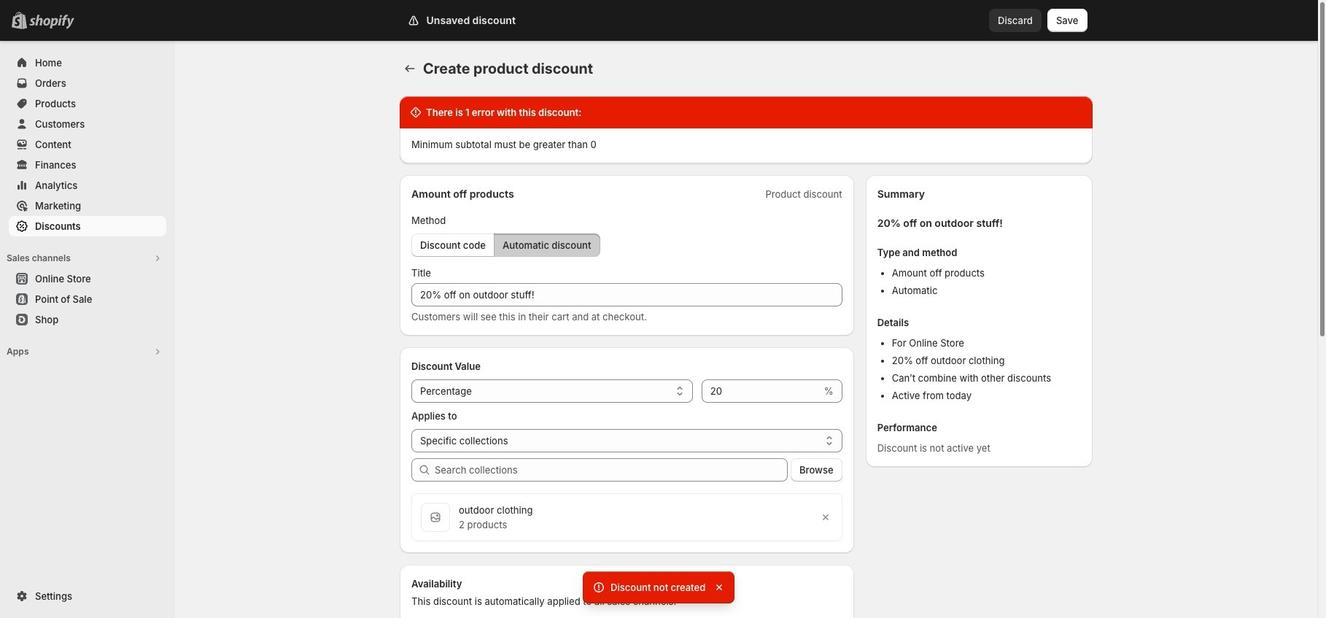 Task type: describe. For each thing, give the bounding box(es) containing it.
shopify image
[[29, 15, 74, 29]]



Task type: locate. For each thing, give the bounding box(es) containing it.
Search collections text field
[[435, 458, 788, 482]]

None text field
[[412, 283, 843, 306]]

None text field
[[702, 379, 822, 403]]



Task type: vqa. For each thing, say whether or not it's contained in the screenshot.
accent at the right of page
no



